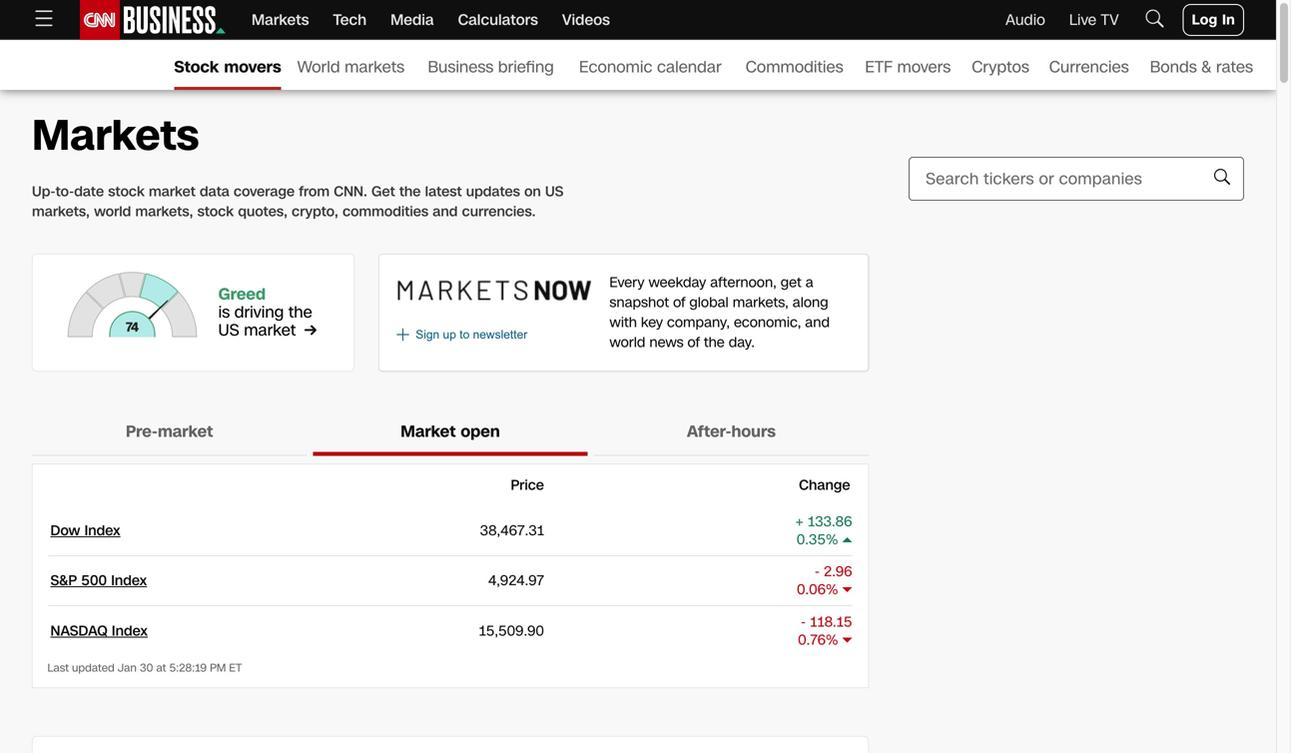 Task type: vqa. For each thing, say whether or not it's contained in the screenshot.
Currencies.
yes



Task type: locate. For each thing, give the bounding box(es) containing it.
0 vertical spatial -
[[815, 562, 820, 581]]

and down latest
[[433, 202, 458, 221]]

cnn.
[[334, 182, 367, 201]]

1 vertical spatial us
[[218, 319, 239, 342]]

stock
[[174, 56, 219, 78]]

1 horizontal spatial -
[[815, 562, 820, 581]]

markets
[[252, 9, 309, 30], [32, 106, 199, 165]]

1 vertical spatial -
[[801, 612, 806, 632]]

of down company,
[[688, 333, 700, 352]]

% for 0.06
[[826, 580, 839, 599]]

0 horizontal spatial us
[[218, 319, 239, 342]]

0 vertical spatial world
[[94, 202, 131, 221]]

1 horizontal spatial of
[[688, 333, 700, 352]]

tech
[[333, 9, 367, 30]]

movers for stock movers
[[224, 56, 281, 78]]

with
[[610, 313, 637, 332]]

0 horizontal spatial and
[[433, 202, 458, 221]]

+ 133.86
[[796, 512, 852, 531]]

1 vertical spatial world
[[610, 333, 646, 352]]

1 horizontal spatial us
[[545, 182, 564, 201]]

the right driving
[[288, 301, 312, 324]]

up-to-date stock market data coverage from cnn. get the latest updates on us markets, world markets, stock quotes, crypto, commodities and currencies.
[[32, 182, 564, 221]]

live tv link
[[1070, 9, 1119, 30]]

2 vertical spatial %
[[826, 630, 839, 650]]

and down along
[[805, 313, 830, 332]]

1 vertical spatial index
[[111, 571, 147, 590]]

get
[[372, 182, 395, 201]]

dow
[[50, 521, 80, 540]]

2 vertical spatial the
[[704, 333, 725, 352]]

and inside the up-to-date stock market data coverage from cnn. get the latest updates on us markets, world markets, stock quotes, crypto, commodities and currencies.
[[433, 202, 458, 221]]

markets, left quotes,
[[135, 202, 193, 221]]

1 % from the top
[[826, 530, 839, 549]]

- 118.15
[[801, 612, 852, 632]]

2 vertical spatial market
[[158, 420, 213, 443]]

rates
[[1216, 56, 1253, 78]]

the down company,
[[704, 333, 725, 352]]

2 horizontal spatial markets,
[[733, 293, 789, 312]]

0 horizontal spatial markets
[[32, 106, 199, 165]]

index for dow index
[[84, 521, 120, 540]]

0.35
[[797, 530, 826, 549]]

and
[[433, 202, 458, 221], [805, 313, 830, 332]]

0 vertical spatial and
[[433, 202, 458, 221]]

15,509.90
[[479, 621, 544, 641]]

1 vertical spatial of
[[688, 333, 700, 352]]

stock right date
[[108, 182, 145, 201]]

the right get
[[399, 182, 421, 201]]

0 horizontal spatial the
[[288, 301, 312, 324]]

every weekday afternoon, get a snapshot of global markets, along with key company, economic, and world news of the day.
[[610, 273, 830, 352]]

news
[[650, 333, 684, 352]]

markets,
[[32, 202, 90, 221], [135, 202, 193, 221], [733, 293, 789, 312]]

at
[[156, 660, 166, 676]]

the
[[399, 182, 421, 201], [288, 301, 312, 324], [704, 333, 725, 352]]

1 horizontal spatial markets,
[[135, 202, 193, 221]]

the inside greed is driving the us market
[[288, 301, 312, 324]]

last
[[47, 660, 69, 676]]

company,
[[667, 313, 730, 332]]

stock
[[108, 182, 145, 201], [197, 202, 234, 221]]

economic calendar link
[[579, 40, 730, 90]]

0 vertical spatial markets
[[252, 9, 309, 30]]

1 horizontal spatial and
[[805, 313, 830, 332]]

movers down markets link on the left top
[[224, 56, 281, 78]]

nasdaq index link
[[50, 621, 148, 641]]

markets, up economic,
[[733, 293, 789, 312]]

world
[[94, 202, 131, 221], [610, 333, 646, 352]]

dow index
[[50, 521, 120, 540]]

1 vertical spatial stock
[[197, 202, 234, 221]]

log
[[1192, 10, 1218, 29]]

index right dow
[[84, 521, 120, 540]]

calculators
[[458, 9, 538, 30]]

s&p 500 index
[[50, 571, 147, 590]]

2 % from the top
[[826, 580, 839, 599]]

index right 500
[[111, 571, 147, 590]]

market inside greed is driving the us market
[[244, 319, 296, 342]]

economic calendar
[[579, 56, 722, 78]]

74
[[126, 318, 139, 336]]

1 horizontal spatial movers
[[897, 56, 951, 78]]

business
[[428, 56, 494, 78]]

up-
[[32, 182, 56, 201]]

index for nasdaq index
[[112, 621, 148, 641]]

0 vertical spatial the
[[399, 182, 421, 201]]

markets
[[345, 56, 405, 78]]

markets, down to-
[[32, 202, 90, 221]]

s&p 500 index link
[[50, 571, 147, 590]]

% down 0.06 %
[[826, 630, 839, 650]]

1 movers from the left
[[224, 56, 281, 78]]

us inside greed is driving the us market
[[218, 319, 239, 342]]

market open link
[[313, 412, 588, 456]]

markets up date
[[32, 106, 199, 165]]

% up 118.15 in the right bottom of the page
[[826, 580, 839, 599]]

0 vertical spatial of
[[673, 293, 686, 312]]

along
[[793, 293, 829, 312]]

1 horizontal spatial world
[[610, 333, 646, 352]]

driving
[[234, 301, 284, 324]]

1 vertical spatial the
[[288, 301, 312, 324]]

0 vertical spatial index
[[84, 521, 120, 540]]

of down weekday
[[673, 293, 686, 312]]

us down greed
[[218, 319, 239, 342]]

movers
[[224, 56, 281, 78], [897, 56, 951, 78]]

2 horizontal spatial the
[[704, 333, 725, 352]]

2 movers from the left
[[897, 56, 951, 78]]

2 vertical spatial index
[[112, 621, 148, 641]]

1 vertical spatial markets
[[32, 106, 199, 165]]

world down date
[[94, 202, 131, 221]]

after-hours
[[687, 420, 776, 443]]

index up jan at the left bottom of page
[[112, 621, 148, 641]]

market
[[401, 420, 456, 443]]

0 horizontal spatial movers
[[224, 56, 281, 78]]

0 horizontal spatial world
[[94, 202, 131, 221]]

0 horizontal spatial -
[[801, 612, 806, 632]]

log in
[[1192, 10, 1236, 29]]

pm
[[210, 660, 226, 676]]

movers right etf
[[897, 56, 951, 78]]

- left 2.96
[[815, 562, 820, 581]]

us
[[545, 182, 564, 201], [218, 319, 239, 342]]

markets up world
[[252, 9, 309, 30]]

market inside the up-to-date stock market data coverage from cnn. get the latest updates on us markets, world markets, stock quotes, crypto, commodities and currencies.
[[149, 182, 196, 201]]

0 vertical spatial %
[[826, 530, 839, 549]]

0 vertical spatial stock
[[108, 182, 145, 201]]

1 vertical spatial market
[[244, 319, 296, 342]]

0.06 %
[[797, 580, 839, 599]]

- left 118.15 in the right bottom of the page
[[801, 612, 806, 632]]

world markets link
[[297, 40, 412, 90]]

movers for etf movers
[[897, 56, 951, 78]]

audio
[[1006, 9, 1046, 30]]

- 2.96
[[815, 562, 852, 581]]

+
[[796, 512, 804, 531]]

world down with
[[610, 333, 646, 352]]

stock down the data
[[197, 202, 234, 221]]

-
[[815, 562, 820, 581], [801, 612, 806, 632]]

1 vertical spatial and
[[805, 313, 830, 332]]

search icon image
[[1143, 6, 1167, 30]]

change
[[799, 475, 850, 495]]

% up - 2.96
[[826, 530, 839, 549]]

% for 0.35
[[826, 530, 839, 549]]

1 horizontal spatial the
[[399, 182, 421, 201]]

currencies
[[1050, 56, 1129, 78]]

get
[[781, 273, 802, 292]]

data
[[200, 182, 230, 201]]

world markets
[[297, 56, 405, 78]]

log in link
[[1183, 4, 1244, 36]]

us right on
[[545, 182, 564, 201]]

0 horizontal spatial of
[[673, 293, 686, 312]]

latest
[[425, 182, 462, 201]]

0 vertical spatial market
[[149, 182, 196, 201]]

economic
[[579, 56, 653, 78]]

et
[[229, 660, 242, 676]]

global
[[690, 293, 729, 312]]

open
[[461, 420, 500, 443]]

0 vertical spatial us
[[545, 182, 564, 201]]

stock movers
[[174, 56, 281, 78]]

nasdaq
[[50, 621, 108, 641]]

0 horizontal spatial stock
[[108, 182, 145, 201]]

economic,
[[734, 313, 801, 332]]

3 % from the top
[[826, 630, 839, 650]]

0 horizontal spatial markets,
[[32, 202, 90, 221]]

open menu icon image
[[32, 6, 56, 30]]

133.86
[[808, 512, 852, 531]]

1 vertical spatial %
[[826, 580, 839, 599]]



Task type: describe. For each thing, give the bounding box(es) containing it.
bonds & rates link
[[1150, 40, 1260, 90]]

business briefing link
[[428, 40, 563, 90]]

greed
[[218, 283, 266, 306]]

5:28:19
[[169, 660, 207, 676]]

briefing
[[498, 56, 554, 78]]

market open
[[401, 420, 500, 443]]

weekday
[[649, 273, 706, 292]]

markets link
[[252, 0, 309, 40]]

bonds & rates
[[1150, 56, 1253, 78]]

calculators link
[[458, 0, 538, 40]]

from
[[299, 182, 330, 201]]

tv
[[1101, 9, 1119, 30]]

dow index link
[[50, 521, 120, 540]]

0.06
[[797, 580, 826, 599]]

tech link
[[333, 0, 367, 40]]

cryptos
[[972, 56, 1030, 78]]

quotes,
[[238, 202, 288, 221]]

us inside the up-to-date stock market data coverage from cnn. get the latest updates on us markets, world markets, stock quotes, crypto, commodities and currencies.
[[545, 182, 564, 201]]

% for 0.76
[[826, 630, 839, 650]]

crypto,
[[292, 202, 338, 221]]

date
[[74, 182, 104, 201]]

- for - 118.15
[[801, 612, 806, 632]]

etf
[[865, 56, 893, 78]]

to-
[[56, 182, 74, 201]]

ui search image
[[1211, 165, 1235, 189]]

the inside the up-to-date stock market data coverage from cnn. get the latest updates on us markets, world markets, stock quotes, crypto, commodities and currencies.
[[399, 182, 421, 201]]

38,467.31
[[480, 521, 544, 540]]

business briefing
[[428, 56, 554, 78]]

30
[[140, 660, 153, 676]]

Search text field
[[909, 157, 1202, 201]]

4,924.97
[[488, 571, 544, 590]]

live tv
[[1070, 9, 1119, 30]]

currencies link
[[1050, 40, 1134, 90]]

&
[[1202, 56, 1212, 78]]

commodities link
[[746, 40, 849, 90]]

commodities
[[746, 56, 844, 78]]

markets, inside every weekday afternoon, get a snapshot of global markets, along with key company, economic, and world news of the day.
[[733, 293, 789, 312]]

updates
[[466, 182, 520, 201]]

- for - 2.96
[[815, 562, 820, 581]]

videos link
[[562, 0, 610, 40]]

stock movers link
[[174, 40, 281, 90]]

jan
[[118, 660, 137, 676]]

snapshot
[[610, 293, 669, 312]]

118.15
[[810, 612, 852, 632]]

audio link
[[1006, 9, 1046, 30]]

media link
[[391, 0, 434, 40]]

day.
[[729, 333, 755, 352]]

commodities
[[343, 202, 429, 221]]

live
[[1070, 9, 1097, 30]]

0.76
[[798, 630, 826, 650]]

etf movers
[[865, 56, 951, 78]]

after-hours link
[[594, 412, 869, 456]]

world inside the up-to-date stock market data coverage from cnn. get the latest updates on us markets, world markets, stock quotes, crypto, commodities and currencies.
[[94, 202, 131, 221]]

cryptos link
[[972, 40, 1034, 90]]

every
[[610, 273, 645, 292]]

0.76 %
[[798, 630, 839, 650]]

price
[[511, 475, 544, 495]]

etf movers link
[[865, 40, 956, 90]]

markets now image
[[396, 273, 594, 305]]

s&p
[[50, 571, 77, 590]]

calendar
[[657, 56, 722, 78]]

world inside every weekday afternoon, get a snapshot of global markets, along with key company, economic, and world news of the day.
[[610, 333, 646, 352]]

on
[[524, 182, 541, 201]]

key
[[641, 313, 663, 332]]

is
[[218, 301, 230, 324]]

pre-market link
[[32, 412, 307, 456]]

bonds
[[1150, 56, 1197, 78]]

in
[[1223, 10, 1236, 29]]

coverage
[[234, 182, 295, 201]]

1 horizontal spatial stock
[[197, 202, 234, 221]]

updated
[[72, 660, 115, 676]]

the inside every weekday afternoon, get a snapshot of global markets, along with key company, economic, and world news of the day.
[[704, 333, 725, 352]]

media
[[391, 9, 434, 30]]

select markets now image
[[396, 323, 411, 347]]

pre-
[[126, 420, 158, 443]]

0.35 %
[[797, 530, 839, 549]]

after-
[[687, 420, 732, 443]]

and inside every weekday afternoon, get a snapshot of global markets, along with key company, economic, and world news of the day.
[[805, 313, 830, 332]]

1 horizontal spatial markets
[[252, 9, 309, 30]]

videos
[[562, 9, 610, 30]]



